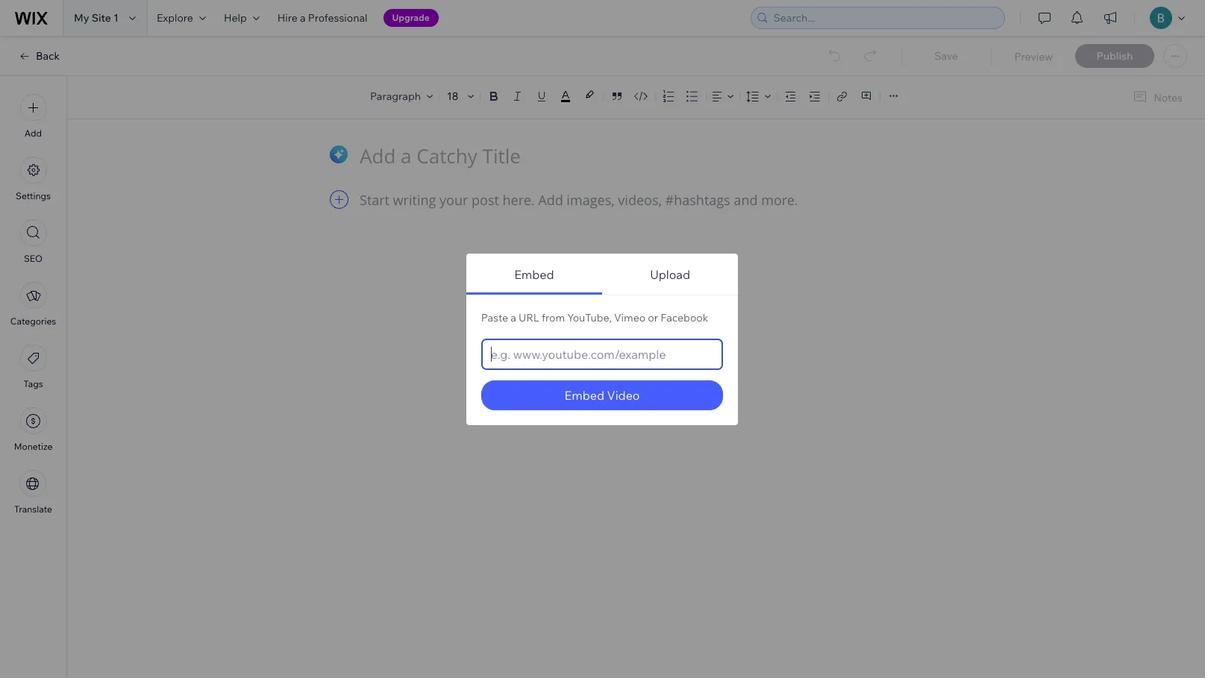Task type: describe. For each thing, give the bounding box(es) containing it.
back button
[[18, 49, 60, 63]]

embed video
[[565, 388, 640, 403]]

vimeo
[[615, 311, 646, 324]]

help
[[224, 11, 247, 25]]

url
[[519, 311, 540, 324]]

add button
[[20, 94, 47, 139]]

upgrade
[[392, 12, 430, 23]]

settings button
[[16, 157, 51, 202]]

site
[[92, 11, 111, 25]]

translate
[[14, 504, 52, 515]]

embed for embed video
[[565, 388, 605, 403]]

1
[[113, 11, 119, 25]]

hire a professional link
[[269, 0, 377, 36]]

embed for embed
[[515, 267, 555, 282]]

tags
[[23, 378, 43, 390]]

hire
[[277, 11, 298, 25]]

tags button
[[20, 345, 47, 390]]

or
[[649, 311, 659, 324]]

upgrade button
[[383, 9, 439, 27]]

explore
[[157, 11, 193, 25]]

Search... field
[[769, 7, 1000, 28]]

upload button
[[603, 257, 739, 294]]

help button
[[215, 0, 269, 36]]

from
[[542, 311, 565, 324]]

upload
[[651, 267, 691, 282]]

paragraph button
[[367, 86, 436, 107]]

notes button
[[1127, 87, 1188, 107]]

Add a Catchy Title text field
[[360, 143, 897, 169]]

monetize
[[14, 441, 53, 452]]

menu containing add
[[0, 85, 66, 524]]

monetize button
[[14, 408, 53, 452]]

a for professional
[[300, 11, 306, 25]]

tab list containing embed
[[467, 257, 739, 410]]

back
[[36, 49, 60, 63]]

paste
[[482, 311, 509, 324]]

a for url
[[511, 311, 517, 324]]



Task type: locate. For each thing, give the bounding box(es) containing it.
a left url
[[511, 311, 517, 324]]

embed video button
[[482, 380, 724, 410]]

1 horizontal spatial a
[[511, 311, 517, 324]]

embed left "video"
[[565, 388, 605, 403]]

Font Size field
[[446, 89, 462, 104]]

embed up url
[[515, 267, 555, 282]]

e.g. www.youtube.com/example url field
[[482, 339, 724, 370]]

paragraph
[[370, 90, 421, 103]]

seo
[[24, 253, 43, 264]]

my
[[74, 11, 89, 25]]

youtube,
[[568, 311, 612, 324]]

menu
[[0, 85, 66, 524]]

1 horizontal spatial embed
[[565, 388, 605, 403]]

settings
[[16, 190, 51, 202]]

hire a professional
[[277, 11, 368, 25]]

seo button
[[20, 219, 47, 264]]

embed inside button
[[565, 388, 605, 403]]

professional
[[308, 11, 368, 25]]

a right hire
[[300, 11, 306, 25]]

facebook
[[661, 311, 709, 324]]

0 horizontal spatial a
[[300, 11, 306, 25]]

paste a url from youtube, vimeo or facebook
[[482, 311, 709, 324]]

embed button
[[467, 257, 603, 294]]

0 vertical spatial embed
[[515, 267, 555, 282]]

tab list
[[467, 257, 739, 410]]

add
[[25, 128, 42, 139]]

embed
[[515, 267, 555, 282], [565, 388, 605, 403]]

1 vertical spatial embed
[[565, 388, 605, 403]]

video
[[608, 388, 640, 403]]

categories
[[10, 316, 56, 327]]

embed inside "button"
[[515, 267, 555, 282]]

categories button
[[10, 282, 56, 327]]

translate button
[[14, 470, 52, 515]]

a inside 'link'
[[300, 11, 306, 25]]

notes
[[1154, 91, 1183, 104]]

1 vertical spatial a
[[511, 311, 517, 324]]

a
[[300, 11, 306, 25], [511, 311, 517, 324]]

a inside 'tab list'
[[511, 311, 517, 324]]

0 horizontal spatial embed
[[515, 267, 555, 282]]

0 vertical spatial a
[[300, 11, 306, 25]]

my site 1
[[74, 11, 119, 25]]



Task type: vqa. For each thing, say whether or not it's contained in the screenshot.
Categories 'button'
yes



